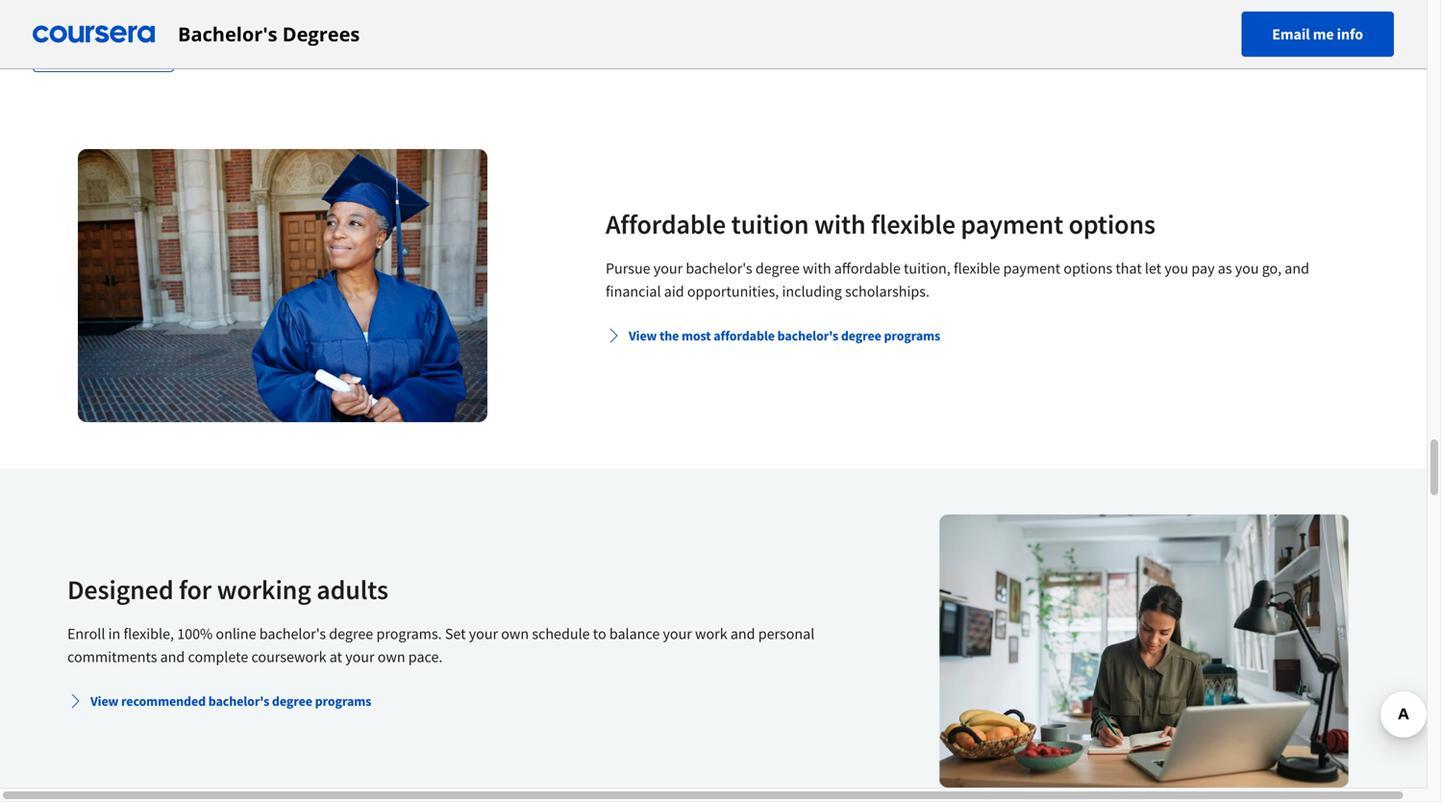 Task type: locate. For each thing, give the bounding box(es) containing it.
recommended
[[121, 692, 206, 710]]

view recommended bachelor's degree programs
[[90, 692, 371, 710]]

0 vertical spatial view
[[63, 39, 96, 59]]

degrees
[[283, 21, 360, 47]]

bachelor's down including
[[778, 327, 839, 344]]

go,
[[1262, 259, 1282, 278]]

scholarships.
[[845, 282, 930, 301]]

view down commitments
[[90, 692, 119, 710]]

flexible up tuition,
[[871, 207, 956, 241]]

view
[[63, 39, 96, 59], [629, 327, 657, 344], [90, 692, 119, 710]]

1 vertical spatial flexible
[[954, 259, 1001, 278]]

with right tuition
[[814, 207, 866, 241]]

own left schedule
[[501, 624, 529, 643]]

financial
[[606, 282, 661, 301]]

enroll in flexible, 100% online bachelor's degree programs. set your own schedule to balance your work and personal commitments and complete coursework at your own pace.
[[67, 624, 815, 666]]

0 vertical spatial with
[[814, 207, 866, 241]]

bachelor's inside pursue your bachelor's degree with affordable tuition, flexible payment options that let you pay as you go, and financial aid opportunities, including scholarships.
[[686, 259, 753, 278]]

2 vertical spatial view
[[90, 692, 119, 710]]

0 vertical spatial and
[[1285, 259, 1310, 278]]

adults
[[317, 573, 388, 606]]

1 horizontal spatial own
[[501, 624, 529, 643]]

degree
[[756, 259, 800, 278], [841, 327, 882, 344], [329, 624, 373, 643], [272, 692, 312, 710]]

degree down the coursework
[[272, 692, 312, 710]]

with up including
[[803, 259, 831, 278]]

1 vertical spatial with
[[803, 259, 831, 278]]

flexible right tuition,
[[954, 259, 1001, 278]]

options
[[1069, 207, 1156, 241], [1064, 259, 1113, 278]]

tuition,
[[904, 259, 951, 278]]

your
[[654, 259, 683, 278], [469, 624, 498, 643], [663, 624, 692, 643], [345, 647, 375, 666]]

flexible inside pursue your bachelor's degree with affordable tuition, flexible payment options that let you pay as you go, and financial aid opportunities, including scholarships.
[[954, 259, 1001, 278]]

options up that at the right
[[1069, 207, 1156, 241]]

pursue your bachelor's degree with affordable tuition, flexible payment options that let you pay as you go, and financial aid opportunities, including scholarships.
[[606, 259, 1310, 301]]

2 you from the left
[[1236, 259, 1259, 278]]

1 horizontal spatial affordable
[[834, 259, 901, 278]]

1 vertical spatial programs
[[315, 692, 371, 710]]

1 vertical spatial affordable
[[714, 327, 775, 344]]

0 horizontal spatial programs
[[315, 692, 371, 710]]

you right as
[[1236, 259, 1259, 278]]

1 vertical spatial own
[[378, 647, 405, 666]]

1 vertical spatial options
[[1064, 259, 1113, 278]]

to
[[593, 624, 606, 643]]

2 horizontal spatial and
[[1285, 259, 1310, 278]]

affordable down the opportunities,
[[714, 327, 775, 344]]

and inside pursue your bachelor's degree with affordable tuition, flexible payment options that let you pay as you go, and financial aid opportunities, including scholarships.
[[1285, 259, 1310, 278]]

programs inside view recommended bachelor's degree programs dropdown button
[[315, 692, 371, 710]]

options left that at the right
[[1064, 259, 1113, 278]]

0 horizontal spatial own
[[378, 647, 405, 666]]

degree down scholarships.
[[841, 327, 882, 344]]

0 horizontal spatial you
[[1165, 259, 1189, 278]]

tuition
[[731, 207, 809, 241]]

and
[[1285, 259, 1310, 278], [731, 624, 755, 643], [160, 647, 185, 666]]

opportunities,
[[687, 282, 779, 301]]

flexible
[[871, 207, 956, 241], [954, 259, 1001, 278]]

1 horizontal spatial programs
[[884, 327, 941, 344]]

including
[[782, 282, 842, 301]]

your up aid
[[654, 259, 683, 278]]

degree up at
[[329, 624, 373, 643]]

1 horizontal spatial and
[[731, 624, 755, 643]]

1 you from the left
[[1165, 259, 1189, 278]]

view the most affordable bachelor's degree programs
[[629, 327, 941, 344]]

flexible,
[[124, 624, 174, 643]]

programs down scholarships.
[[884, 327, 941, 344]]

affordable inside dropdown button
[[714, 327, 775, 344]]

enroll
[[67, 624, 105, 643]]

0 horizontal spatial and
[[160, 647, 185, 666]]

0 vertical spatial own
[[501, 624, 529, 643]]

and down 100%
[[160, 647, 185, 666]]

with
[[814, 207, 866, 241], [803, 259, 831, 278]]

0 horizontal spatial affordable
[[714, 327, 775, 344]]

you
[[1165, 259, 1189, 278], [1236, 259, 1259, 278]]

coursework
[[251, 647, 327, 666]]

0 vertical spatial affordable
[[834, 259, 901, 278]]

you right let
[[1165, 259, 1189, 278]]

view left 10 at the left top of page
[[63, 39, 96, 59]]

options inside pursue your bachelor's degree with affordable tuition, flexible payment options that let you pay as you go, and financial aid opportunities, including scholarships.
[[1064, 259, 1113, 278]]

view for affordable tuition with flexible payment options
[[629, 327, 657, 344]]

degree up including
[[756, 259, 800, 278]]

bachelor's
[[686, 259, 753, 278], [778, 327, 839, 344], [259, 624, 326, 643], [208, 692, 269, 710]]

own down programs.
[[378, 647, 405, 666]]

1 horizontal spatial you
[[1236, 259, 1259, 278]]

and right work on the bottom of page
[[731, 624, 755, 643]]

2 vertical spatial and
[[160, 647, 185, 666]]

work
[[695, 624, 728, 643]]

view recommended bachelor's degree programs button
[[60, 684, 379, 718]]

0 vertical spatial programs
[[884, 327, 941, 344]]

1 vertical spatial and
[[731, 624, 755, 643]]

bachelor's up the coursework
[[259, 624, 326, 643]]

bachelor's up the opportunities,
[[686, 259, 753, 278]]

payment
[[961, 207, 1064, 241], [1004, 259, 1061, 278]]

the
[[660, 327, 679, 344]]

me
[[1313, 25, 1334, 44]]

complete
[[188, 647, 248, 666]]

programs down at
[[315, 692, 371, 710]]

degree inside pursue your bachelor's degree with affordable tuition, flexible payment options that let you pay as you go, and financial aid opportunities, including scholarships.
[[756, 259, 800, 278]]

info
[[1337, 25, 1364, 44]]

for
[[179, 573, 212, 606]]

designed
[[67, 573, 174, 606]]

and right go,
[[1285, 259, 1310, 278]]

your right at
[[345, 647, 375, 666]]

programs
[[884, 327, 941, 344], [315, 692, 371, 710]]

own
[[501, 624, 529, 643], [378, 647, 405, 666]]

affordable
[[834, 259, 901, 278], [714, 327, 775, 344]]

1 vertical spatial payment
[[1004, 259, 1061, 278]]

view left the
[[629, 327, 657, 344]]

as
[[1218, 259, 1232, 278]]

1 vertical spatial view
[[629, 327, 657, 344]]

affordable up scholarships.
[[834, 259, 901, 278]]



Task type: describe. For each thing, give the bounding box(es) containing it.
view inside button
[[63, 39, 96, 59]]

affordable tuition with flexible payment options
[[606, 207, 1156, 241]]

affordable tuition image
[[78, 149, 488, 422]]

bachelor's down complete
[[208, 692, 269, 710]]

pace.
[[409, 647, 443, 666]]

email me info
[[1273, 25, 1364, 44]]

that
[[1116, 259, 1142, 278]]

programs inside view the most affordable bachelor's degree programs dropdown button
[[884, 327, 941, 344]]

most
[[682, 327, 711, 344]]

email
[[1273, 25, 1310, 44]]

pursue
[[606, 259, 651, 278]]

100%
[[177, 624, 213, 643]]

let
[[1145, 259, 1162, 278]]

0 vertical spatial flexible
[[871, 207, 956, 241]]

view the most affordable bachelor's degree programs button
[[598, 318, 948, 353]]

bachelor's degrees
[[178, 21, 360, 47]]

0 vertical spatial payment
[[961, 207, 1064, 241]]

coursera image
[[33, 19, 155, 50]]

working adults image
[[940, 515, 1349, 788]]

aid
[[664, 282, 684, 301]]

affordable
[[606, 207, 726, 241]]

at
[[330, 647, 342, 666]]

payment inside pursue your bachelor's degree with affordable tuition, flexible payment options that let you pay as you go, and financial aid opportunities, including scholarships.
[[1004, 259, 1061, 278]]

bachelor's
[[178, 21, 278, 47]]

view 10 less
[[63, 39, 143, 59]]

email me info button
[[1242, 12, 1394, 57]]

10
[[99, 39, 115, 59]]

bachelor's inside enroll in flexible, 100% online bachelor's degree programs. set your own schedule to balance your work and personal commitments and complete coursework at your own pace.
[[259, 624, 326, 643]]

schedule
[[532, 624, 590, 643]]

programs.
[[376, 624, 442, 643]]

online
[[216, 624, 256, 643]]

set
[[445, 624, 466, 643]]

in
[[108, 624, 120, 643]]

your inside pursue your bachelor's degree with affordable tuition, flexible payment options that let you pay as you go, and financial aid opportunities, including scholarships.
[[654, 259, 683, 278]]

working
[[217, 573, 311, 606]]

degree inside enroll in flexible, 100% online bachelor's degree programs. set your own schedule to balance your work and personal commitments and complete coursework at your own pace.
[[329, 624, 373, 643]]

your left work on the bottom of page
[[663, 624, 692, 643]]

affordable inside pursue your bachelor's degree with affordable tuition, flexible payment options that let you pay as you go, and financial aid opportunities, including scholarships.
[[834, 259, 901, 278]]

view for designed for working adults
[[90, 692, 119, 710]]

designed for working adults
[[67, 573, 388, 606]]

personal
[[759, 624, 815, 643]]

0 vertical spatial options
[[1069, 207, 1156, 241]]

less
[[118, 39, 143, 59]]

with inside pursue your bachelor's degree with affordable tuition, flexible payment options that let you pay as you go, and financial aid opportunities, including scholarships.
[[803, 259, 831, 278]]

balance
[[610, 624, 660, 643]]

your right "set" on the bottom of the page
[[469, 624, 498, 643]]

commitments
[[67, 647, 157, 666]]

pay
[[1192, 259, 1215, 278]]

view 10 less button
[[33, 26, 174, 72]]



Task type: vqa. For each thing, say whether or not it's contained in the screenshot.
Subtitles (English) Webvtt Link
no



